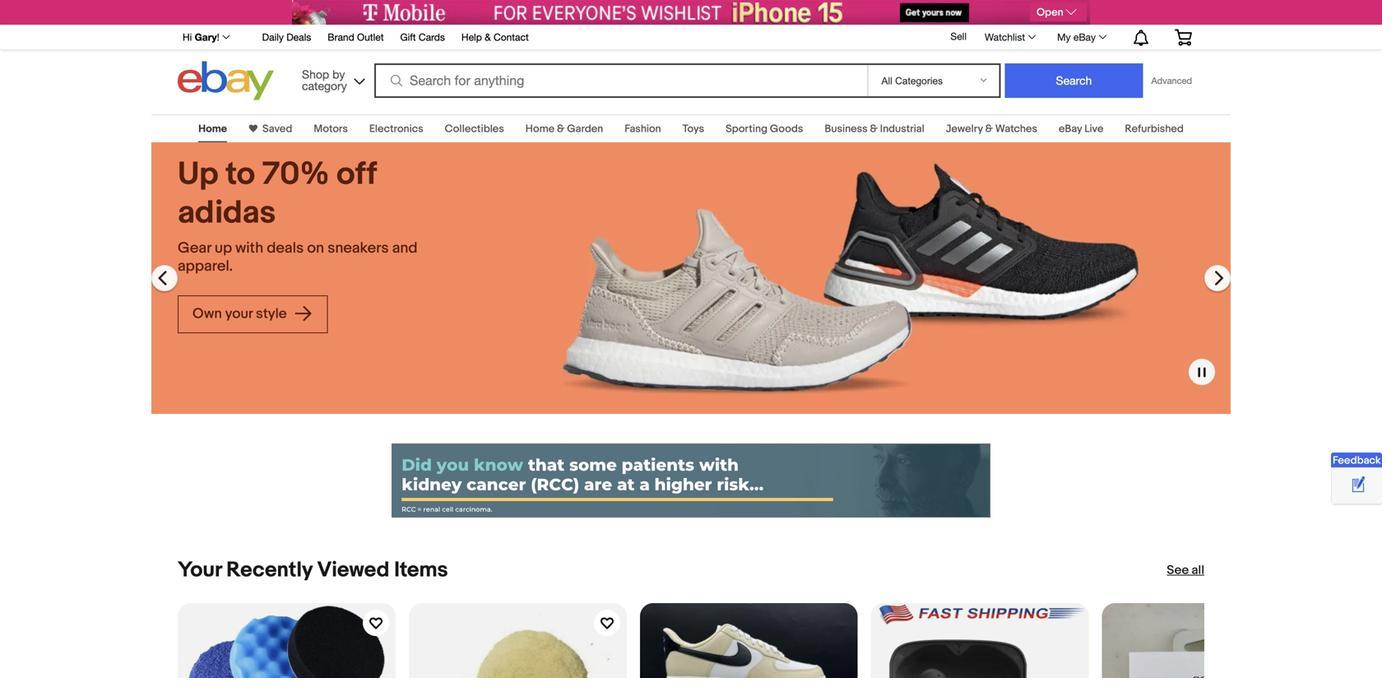 Task type: describe. For each thing, give the bounding box(es) containing it.
watchlist link
[[976, 27, 1044, 47]]

toys
[[683, 123, 704, 135]]

see
[[1167, 563, 1189, 578]]

up to 70% off adidas gear up with deals on sneakers and apparel.
[[178, 156, 418, 275]]

own your style link
[[178, 295, 328, 333]]

& for help
[[485, 31, 491, 43]]

brand outlet link
[[328, 29, 384, 47]]

goods
[[770, 123, 803, 135]]

off
[[337, 156, 377, 194]]

up to 70% off adidas main content
[[0, 105, 1383, 678]]

my ebay
[[1058, 31, 1096, 43]]

Search for anything text field
[[377, 65, 864, 96]]

ebay live link
[[1059, 123, 1104, 135]]

deals
[[267, 239, 304, 257]]

motors
[[314, 123, 348, 135]]

ebay inside account navigation
[[1074, 31, 1096, 43]]

home for home
[[198, 123, 227, 135]]

jewelry
[[946, 123, 983, 135]]

and
[[392, 239, 418, 257]]

collectibles
[[445, 123, 504, 135]]

saved link
[[258, 123, 292, 135]]

see all
[[1167, 563, 1205, 578]]

gary
[[195, 31, 217, 43]]

own
[[193, 305, 222, 322]]

hi gary !
[[183, 31, 219, 43]]

daily
[[262, 31, 284, 43]]

jewelry & watches
[[946, 123, 1038, 135]]

0 vertical spatial advertisement region
[[292, 0, 1090, 25]]

your recently viewed items link
[[178, 558, 448, 583]]

category
[[302, 79, 347, 93]]

garden
[[567, 123, 603, 135]]

apparel.
[[178, 257, 233, 275]]

all
[[1192, 563, 1205, 578]]

recently
[[226, 558, 313, 583]]

your shopping cart image
[[1174, 29, 1193, 45]]

industrial
[[880, 123, 925, 135]]

live
[[1085, 123, 1104, 135]]

sell link
[[943, 31, 974, 42]]

items
[[394, 558, 448, 583]]

help
[[462, 31, 482, 43]]

70%
[[262, 156, 330, 194]]

account navigation
[[174, 24, 1205, 50]]

by
[[333, 67, 345, 81]]

& for business
[[870, 123, 878, 135]]

brand
[[328, 31, 354, 43]]

feedback
[[1333, 454, 1381, 467]]

!
[[217, 31, 219, 43]]

business
[[825, 123, 868, 135]]

saved
[[263, 123, 292, 135]]

business & industrial link
[[825, 123, 925, 135]]

gear
[[178, 239, 211, 257]]

adidas
[[178, 194, 276, 232]]

gift cards link
[[400, 29, 445, 47]]

outlet
[[357, 31, 384, 43]]

fashion link
[[625, 123, 661, 135]]

sporting goods
[[726, 123, 803, 135]]

motors link
[[314, 123, 348, 135]]

sporting
[[726, 123, 768, 135]]

ebay inside up to 70% off adidas main content
[[1059, 123, 1082, 135]]

open button
[[1030, 3, 1087, 21]]

fashion
[[625, 123, 661, 135]]

gift
[[400, 31, 416, 43]]

advanced link
[[1143, 64, 1201, 97]]

help & contact link
[[462, 29, 529, 47]]

my ebay link
[[1048, 27, 1114, 47]]

shop by category button
[[295, 61, 369, 97]]



Task type: locate. For each thing, give the bounding box(es) containing it.
home
[[198, 123, 227, 135], [526, 123, 555, 135]]

open
[[1037, 6, 1064, 19]]

up to 70% off adidas link
[[178, 156, 451, 233]]

up
[[215, 239, 232, 257]]

1 vertical spatial ebay
[[1059, 123, 1082, 135]]

jewelry & watches link
[[946, 123, 1038, 135]]

& right business
[[870, 123, 878, 135]]

help & contact
[[462, 31, 529, 43]]

viewed
[[317, 558, 390, 583]]

advertisement region inside up to 70% off adidas main content
[[392, 444, 991, 518]]

watches
[[996, 123, 1038, 135]]

brand outlet
[[328, 31, 384, 43]]

watchlist
[[985, 31, 1025, 43]]

see all link
[[1167, 562, 1205, 579]]

refurbished link
[[1125, 123, 1184, 135]]

& inside "link"
[[485, 31, 491, 43]]

none submit inside shop by category banner
[[1005, 63, 1143, 98]]

ebay left live
[[1059, 123, 1082, 135]]

1 home from the left
[[198, 123, 227, 135]]

with
[[235, 239, 263, 257]]

& for jewelry
[[986, 123, 993, 135]]

advertisement region
[[292, 0, 1090, 25], [392, 444, 991, 518]]

up
[[178, 156, 219, 194]]

refurbished
[[1125, 123, 1184, 135]]

home left garden
[[526, 123, 555, 135]]

shop
[[302, 67, 329, 81]]

my
[[1058, 31, 1071, 43]]

your
[[178, 558, 222, 583]]

sneakers
[[328, 239, 389, 257]]

& left garden
[[557, 123, 565, 135]]

electronics
[[369, 123, 424, 135]]

1 horizontal spatial home
[[526, 123, 555, 135]]

& for home
[[557, 123, 565, 135]]

0 vertical spatial ebay
[[1074, 31, 1096, 43]]

cards
[[419, 31, 445, 43]]

home for home & garden
[[526, 123, 555, 135]]

collectibles link
[[445, 123, 504, 135]]

shop by category banner
[[174, 24, 1205, 105]]

&
[[485, 31, 491, 43], [557, 123, 565, 135], [870, 123, 878, 135], [986, 123, 993, 135]]

your
[[225, 305, 253, 322]]

on
[[307, 239, 324, 257]]

contact
[[494, 31, 529, 43]]

home & garden link
[[526, 123, 603, 135]]

home & garden
[[526, 123, 603, 135]]

home up up
[[198, 123, 227, 135]]

business & industrial
[[825, 123, 925, 135]]

advanced
[[1152, 75, 1192, 86]]

None submit
[[1005, 63, 1143, 98]]

sporting goods link
[[726, 123, 803, 135]]

to
[[226, 156, 255, 194]]

sell
[[951, 31, 967, 42]]

ebay live
[[1059, 123, 1104, 135]]

2 home from the left
[[526, 123, 555, 135]]

gift cards
[[400, 31, 445, 43]]

shop by category
[[302, 67, 347, 93]]

& right jewelry
[[986, 123, 993, 135]]

deals
[[287, 31, 311, 43]]

& right help
[[485, 31, 491, 43]]

ebay
[[1074, 31, 1096, 43], [1059, 123, 1082, 135]]

hi
[[183, 31, 192, 43]]

style
[[256, 305, 287, 322]]

own your style
[[193, 305, 290, 322]]

daily deals link
[[262, 29, 311, 47]]

electronics link
[[369, 123, 424, 135]]

toys link
[[683, 123, 704, 135]]

daily deals
[[262, 31, 311, 43]]

your recently viewed items
[[178, 558, 448, 583]]

ebay right my at the right of the page
[[1074, 31, 1096, 43]]

1 vertical spatial advertisement region
[[392, 444, 991, 518]]

0 horizontal spatial home
[[198, 123, 227, 135]]



Task type: vqa. For each thing, say whether or not it's contained in the screenshot.
second New from the top
no



